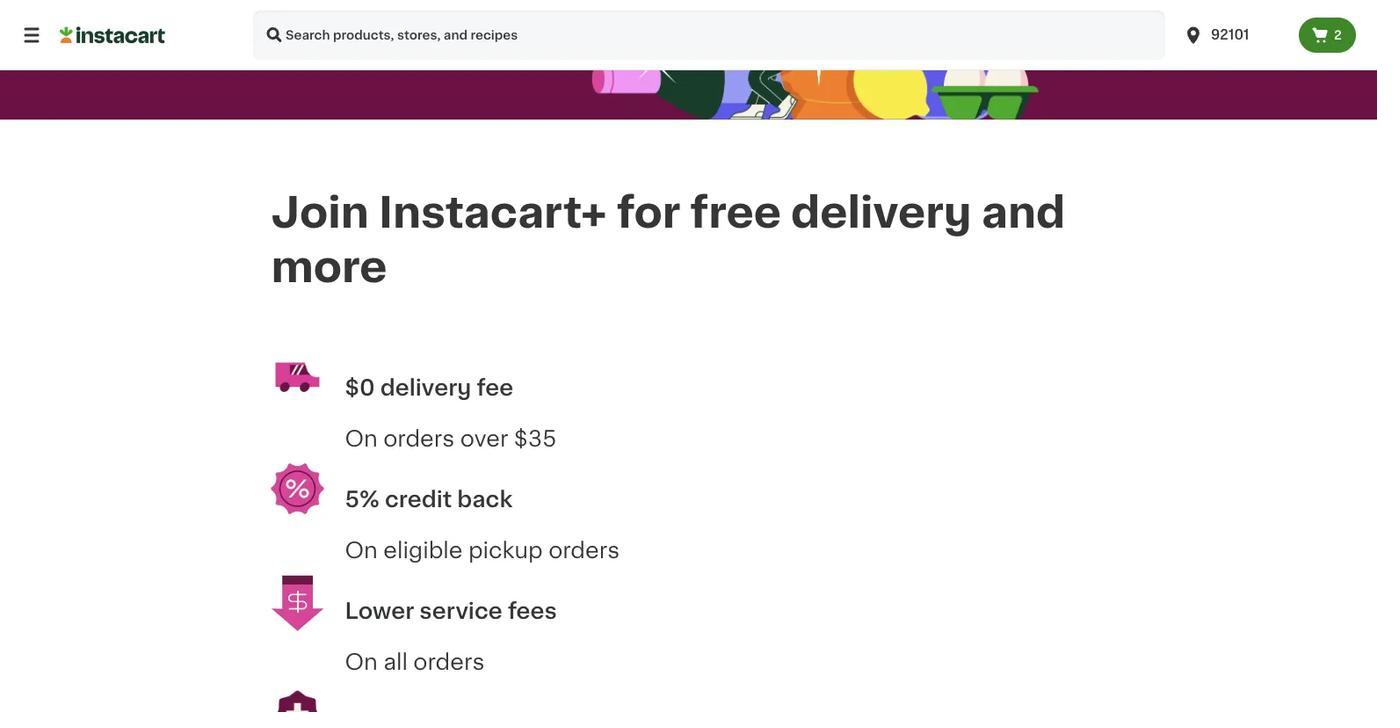 Task type: vqa. For each thing, say whether or not it's contained in the screenshot.
School Supplies link
no



Task type: locate. For each thing, give the bounding box(es) containing it.
$35
[[514, 428, 557, 449]]

on left "all"
[[345, 651, 378, 672]]

free
[[691, 192, 782, 233]]

on down $0
[[345, 428, 378, 449]]

orders down $0 delivery fee
[[384, 428, 455, 449]]

1 on from the top
[[345, 428, 378, 449]]

for
[[617, 192, 681, 233]]

on orders over $35
[[345, 428, 557, 449]]

None search field
[[253, 11, 1166, 60]]

92101 button
[[1184, 11, 1289, 60]]

delivery inside the join instacart+ for free delivery and more
[[791, 192, 972, 233]]

1 horizontal spatial delivery
[[791, 192, 972, 233]]

0 vertical spatial orders
[[384, 428, 455, 449]]

0 vertical spatial on
[[345, 428, 378, 449]]

0 horizontal spatial delivery
[[381, 377, 472, 399]]

3 on from the top
[[345, 651, 378, 672]]

delivery
[[791, 192, 972, 233], [381, 377, 472, 399]]

orders
[[384, 428, 455, 449], [549, 539, 620, 561], [414, 651, 485, 672]]

more
[[271, 247, 387, 288]]

back
[[458, 489, 513, 510]]

instacart plus image
[[318, 0, 555, 13]]

fee
[[477, 377, 514, 399]]

0 vertical spatial delivery
[[791, 192, 972, 233]]

2 vertical spatial orders
[[414, 651, 485, 672]]

1 vertical spatial on
[[345, 539, 378, 561]]

on
[[345, 428, 378, 449], [345, 539, 378, 561], [345, 651, 378, 672]]

instacart logo image
[[60, 25, 165, 46]]

orders down lower service fees
[[414, 651, 485, 672]]

join
[[271, 192, 369, 233]]

2 vertical spatial on
[[345, 651, 378, 672]]

lower service fees
[[345, 600, 557, 622]]

2 on from the top
[[345, 539, 378, 561]]

credit
[[385, 489, 452, 510]]

on for on orders over $35
[[345, 428, 378, 449]]

orders right the pickup on the bottom
[[549, 539, 620, 561]]

on for on eligible pickup orders
[[345, 539, 378, 561]]

on down 5%
[[345, 539, 378, 561]]



Task type: describe. For each thing, give the bounding box(es) containing it.
and
[[982, 192, 1066, 233]]

eligible
[[384, 539, 463, 561]]

1 vertical spatial delivery
[[381, 377, 472, 399]]

on for on all orders
[[345, 651, 378, 672]]

92101 button
[[1173, 11, 1300, 60]]

service
[[420, 600, 503, 622]]

pickup
[[469, 539, 543, 561]]

join instacart+ for free delivery and more
[[271, 192, 1076, 288]]

2 button
[[1300, 18, 1357, 53]]

5% credit back
[[345, 489, 513, 510]]

lower
[[345, 600, 414, 622]]

all
[[384, 651, 408, 672]]

5%
[[345, 489, 380, 510]]

1 vertical spatial orders
[[549, 539, 620, 561]]

on all orders
[[345, 651, 485, 672]]

over
[[461, 428, 509, 449]]

fees
[[508, 600, 557, 622]]

on eligible pickup orders
[[345, 539, 620, 561]]

92101
[[1212, 29, 1250, 41]]

$0
[[345, 377, 375, 399]]

2
[[1335, 29, 1343, 41]]

$0 delivery fee
[[345, 377, 514, 399]]

instacart+
[[379, 192, 607, 233]]

Search field
[[253, 11, 1166, 60]]



